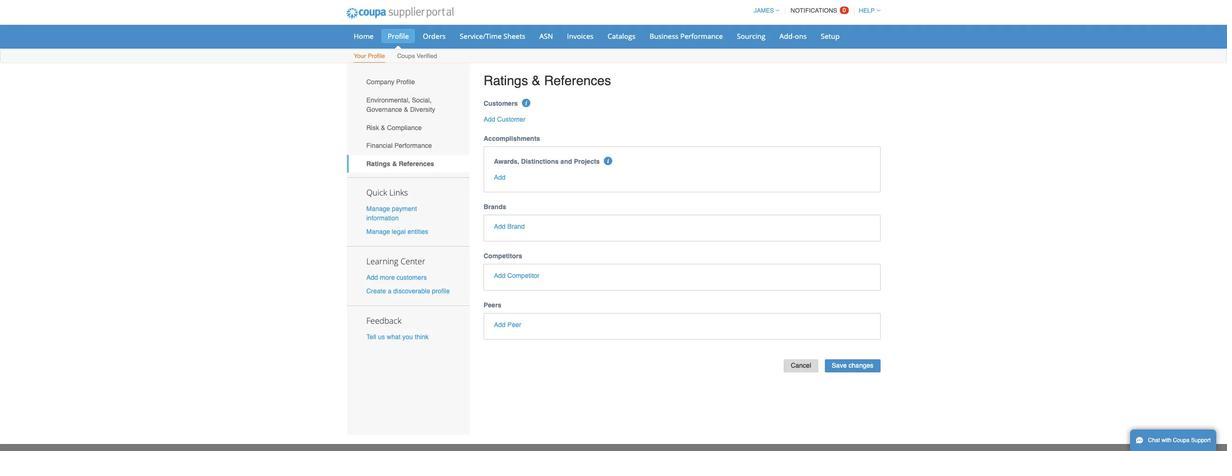 Task type: describe. For each thing, give the bounding box(es) containing it.
social,
[[412, 96, 432, 104]]

what
[[387, 334, 401, 341]]

customer
[[497, 115, 526, 123]]

manage for manage payment information
[[366, 205, 390, 212]]

add customer button
[[484, 115, 526, 124]]

service/time sheets
[[460, 31, 526, 41]]

financial performance link
[[347, 137, 470, 155]]

us
[[378, 334, 385, 341]]

save changes
[[832, 362, 874, 370]]

james
[[754, 7, 774, 14]]

payment
[[392, 205, 417, 212]]

manage payment information
[[366, 205, 417, 222]]

add for add brand
[[494, 223, 506, 230]]

business
[[650, 31, 679, 41]]

add for add
[[494, 174, 506, 181]]

governance
[[366, 106, 402, 113]]

customers
[[484, 100, 518, 107]]

navigation containing notifications 0
[[750, 1, 881, 20]]

save changes button
[[825, 360, 881, 373]]

additional information image for customers
[[522, 99, 531, 107]]

add button
[[494, 173, 506, 182]]

help link
[[855, 7, 881, 14]]

& down asn link
[[532, 73, 541, 88]]

0 vertical spatial ratings & references
[[484, 73, 611, 88]]

customers
[[397, 274, 427, 281]]

risk & compliance link
[[347, 119, 470, 137]]

support
[[1192, 437, 1211, 444]]

home
[[354, 31, 374, 41]]

awards,
[[494, 158, 520, 165]]

chat with coupa support
[[1149, 437, 1211, 444]]

competitors
[[484, 252, 522, 260]]

invoices link
[[561, 29, 600, 43]]

profile for your profile
[[368, 52, 385, 59]]

manage for manage legal entities
[[366, 228, 390, 236]]

performance for business performance
[[681, 31, 723, 41]]

add-ons
[[780, 31, 807, 41]]

1 horizontal spatial ratings
[[484, 73, 528, 88]]

0
[[843, 7, 846, 14]]

environmental, social, governance & diversity link
[[347, 91, 470, 119]]

business performance link
[[644, 29, 729, 43]]

tell us what you think
[[366, 334, 429, 341]]

changes
[[849, 362, 874, 370]]

financial
[[366, 142, 393, 150]]

service/time sheets link
[[454, 29, 532, 43]]

& inside environmental, social, governance & diversity
[[404, 106, 408, 113]]

notifications
[[791, 7, 838, 14]]

company profile
[[366, 78, 415, 86]]

notifications 0
[[791, 7, 846, 14]]

discoverable
[[393, 288, 430, 295]]

you
[[403, 334, 413, 341]]

add brand
[[494, 223, 525, 230]]

coupa inside coupa verified link
[[397, 52, 415, 59]]

company
[[366, 78, 395, 86]]

cancel link
[[784, 360, 819, 373]]

add peer button
[[494, 320, 521, 330]]

think
[[415, 334, 429, 341]]

setup
[[821, 31, 840, 41]]

a
[[388, 288, 392, 295]]

add competitor button
[[494, 271, 540, 280]]

learning center
[[366, 256, 426, 267]]

accomplishments
[[484, 135, 540, 142]]

awards, distinctions and projects
[[494, 158, 600, 165]]

learning
[[366, 256, 399, 267]]

asn
[[540, 31, 553, 41]]

peers
[[484, 301, 502, 309]]

risk
[[366, 124, 379, 131]]

distinctions
[[521, 158, 559, 165]]

invoices
[[567, 31, 594, 41]]

catalogs
[[608, 31, 636, 41]]

add competitor
[[494, 272, 540, 279]]

coupa verified
[[397, 52, 437, 59]]

add for add more customers
[[366, 274, 378, 281]]



Task type: vqa. For each thing, say whether or not it's contained in the screenshot.
Add for Add
yes



Task type: locate. For each thing, give the bounding box(es) containing it.
business performance
[[650, 31, 723, 41]]

ratings & references link
[[347, 155, 470, 173]]

0 vertical spatial profile
[[388, 31, 409, 41]]

0 vertical spatial ratings
[[484, 73, 528, 88]]

ratings
[[484, 73, 528, 88], [366, 160, 391, 168]]

chat
[[1149, 437, 1160, 444]]

performance for financial performance
[[395, 142, 432, 150]]

entities
[[408, 228, 428, 236]]

financial performance
[[366, 142, 432, 150]]

brand
[[508, 223, 525, 230]]

& inside risk & compliance link
[[381, 124, 385, 131]]

add-ons link
[[774, 29, 813, 43]]

coupa inside chat with coupa support button
[[1174, 437, 1190, 444]]

sourcing
[[737, 31, 766, 41]]

1 vertical spatial ratings
[[366, 160, 391, 168]]

company profile link
[[347, 73, 470, 91]]

ratings up customers
[[484, 73, 528, 88]]

navigation
[[750, 1, 881, 20]]

environmental,
[[366, 96, 410, 104]]

feedback
[[366, 315, 402, 327]]

1 vertical spatial ratings & references
[[366, 160, 434, 168]]

1 vertical spatial references
[[399, 160, 434, 168]]

catalogs link
[[602, 29, 642, 43]]

0 horizontal spatial additional information image
[[522, 99, 531, 107]]

1 vertical spatial performance
[[395, 142, 432, 150]]

2 vertical spatial profile
[[396, 78, 415, 86]]

ratings & references down asn
[[484, 73, 611, 88]]

coupa verified link
[[397, 51, 438, 63]]

1 vertical spatial manage
[[366, 228, 390, 236]]

ratings & references down financial performance
[[366, 160, 434, 168]]

ons
[[795, 31, 807, 41]]

add left the peer
[[494, 321, 506, 329]]

add peer
[[494, 321, 521, 329]]

home link
[[348, 29, 380, 43]]

profile down coupa supplier portal 'image'
[[388, 31, 409, 41]]

performance
[[681, 31, 723, 41], [395, 142, 432, 150]]

legal
[[392, 228, 406, 236]]

sheets
[[504, 31, 526, 41]]

more
[[380, 274, 395, 281]]

1 horizontal spatial ratings & references
[[484, 73, 611, 88]]

your profile link
[[353, 51, 386, 63]]

service/time
[[460, 31, 502, 41]]

references
[[544, 73, 611, 88], [399, 160, 434, 168]]

tell
[[366, 334, 376, 341]]

coupa left verified
[[397, 52, 415, 59]]

ratings & references inside the ratings & references link
[[366, 160, 434, 168]]

orders
[[423, 31, 446, 41]]

add for add customer
[[484, 115, 495, 123]]

save
[[832, 362, 847, 370]]

ratings & references
[[484, 73, 611, 88], [366, 160, 434, 168]]

add-
[[780, 31, 795, 41]]

0 vertical spatial additional information image
[[522, 99, 531, 107]]

risk & compliance
[[366, 124, 422, 131]]

add down customers
[[484, 115, 495, 123]]

profile
[[432, 288, 450, 295]]

your profile
[[354, 52, 385, 59]]

profile link
[[382, 29, 415, 43]]

james link
[[750, 7, 780, 14]]

profile
[[388, 31, 409, 41], [368, 52, 385, 59], [396, 78, 415, 86]]

diversity
[[410, 106, 435, 113]]

tell us what you think button
[[366, 333, 429, 342]]

your
[[354, 52, 366, 59]]

additional information image for awards, distinctions and projects
[[604, 157, 613, 165]]

0 horizontal spatial ratings & references
[[366, 160, 434, 168]]

help
[[859, 7, 875, 14]]

& right risk
[[381, 124, 385, 131]]

additional information image right projects
[[604, 157, 613, 165]]

add brand button
[[494, 222, 525, 231]]

performance right the business
[[681, 31, 723, 41]]

performance down risk & compliance link
[[395, 142, 432, 150]]

1 horizontal spatial references
[[544, 73, 611, 88]]

with
[[1162, 437, 1172, 444]]

2 manage from the top
[[366, 228, 390, 236]]

1 manage from the top
[[366, 205, 390, 212]]

& left diversity
[[404, 106, 408, 113]]

0 horizontal spatial ratings
[[366, 160, 391, 168]]

create
[[366, 288, 386, 295]]

add for add competitor
[[494, 272, 506, 279]]

information
[[366, 214, 399, 222]]

add up create
[[366, 274, 378, 281]]

manage up information
[[366, 205, 390, 212]]

add customer
[[484, 115, 526, 123]]

0 vertical spatial coupa
[[397, 52, 415, 59]]

asn link
[[534, 29, 559, 43]]

0 vertical spatial manage
[[366, 205, 390, 212]]

quick links
[[366, 187, 408, 198]]

coupa
[[397, 52, 415, 59], [1174, 437, 1190, 444]]

orders link
[[417, 29, 452, 43]]

add more customers link
[[366, 274, 427, 281]]

references down invoices link
[[544, 73, 611, 88]]

add left brand
[[494, 223, 506, 230]]

profile for company profile
[[396, 78, 415, 86]]

manage
[[366, 205, 390, 212], [366, 228, 390, 236]]

create a discoverable profile link
[[366, 288, 450, 295]]

projects
[[574, 158, 600, 165]]

1 vertical spatial additional information image
[[604, 157, 613, 165]]

peer
[[508, 321, 521, 329]]

add down the competitors
[[494, 272, 506, 279]]

competitor
[[508, 272, 540, 279]]

manage payment information link
[[366, 205, 417, 222]]

add down awards,
[[494, 174, 506, 181]]

1 horizontal spatial coupa
[[1174, 437, 1190, 444]]

1 vertical spatial profile
[[368, 52, 385, 59]]

links
[[389, 187, 408, 198]]

create a discoverable profile
[[366, 288, 450, 295]]

manage legal entities link
[[366, 228, 428, 236]]

0 horizontal spatial references
[[399, 160, 434, 168]]

and
[[561, 158, 572, 165]]

0 horizontal spatial coupa
[[397, 52, 415, 59]]

coupa supplier portal image
[[340, 1, 460, 25]]

& down financial performance
[[392, 160, 397, 168]]

add
[[484, 115, 495, 123], [494, 174, 506, 181], [494, 223, 506, 230], [494, 272, 506, 279], [366, 274, 378, 281], [494, 321, 506, 329]]

sourcing link
[[731, 29, 772, 43]]

manage inside manage payment information
[[366, 205, 390, 212]]

profile right your
[[368, 52, 385, 59]]

1 horizontal spatial additional information image
[[604, 157, 613, 165]]

0 horizontal spatial performance
[[395, 142, 432, 150]]

profile up environmental, social, governance & diversity link
[[396, 78, 415, 86]]

references down the "financial performance" link at the left
[[399, 160, 434, 168]]

add for add peer
[[494, 321, 506, 329]]

additional information image
[[522, 99, 531, 107], [604, 157, 613, 165]]

& inside the ratings & references link
[[392, 160, 397, 168]]

setup link
[[815, 29, 846, 43]]

manage down information
[[366, 228, 390, 236]]

additional information image up customer
[[522, 99, 531, 107]]

add more customers
[[366, 274, 427, 281]]

cancel
[[791, 362, 812, 370]]

environmental, social, governance & diversity
[[366, 96, 435, 113]]

brands
[[484, 203, 506, 211]]

ratings down financial
[[366, 160, 391, 168]]

coupa right with
[[1174, 437, 1190, 444]]

1 horizontal spatial performance
[[681, 31, 723, 41]]

verified
[[417, 52, 437, 59]]

1 vertical spatial coupa
[[1174, 437, 1190, 444]]

compliance
[[387, 124, 422, 131]]

0 vertical spatial performance
[[681, 31, 723, 41]]

0 vertical spatial references
[[544, 73, 611, 88]]

center
[[401, 256, 426, 267]]



